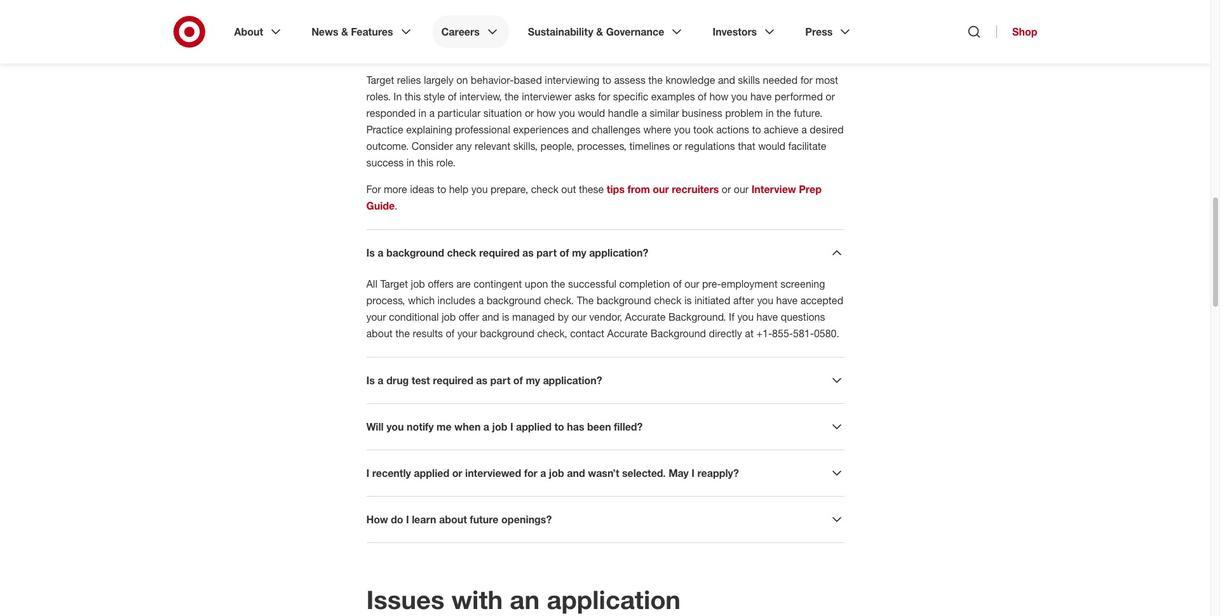Task type: locate. For each thing, give the bounding box(es) containing it.
0 vertical spatial target
[[366, 74, 394, 86]]

855-
[[772, 327, 793, 340]]

2 vertical spatial my
[[526, 374, 540, 387]]

a inside all target job offers are contingent upon the successful completion of our pre-employment screening process, which includes a background check. the background check is initiated after you have accepted your conditional job offer and is managed by our vendor, accurate background. if you have questions about the results of your background check, contact accurate background directly at +1-855-581-0580.
[[478, 294, 484, 307]]

0 horizontal spatial &
[[341, 25, 348, 38]]

careers link
[[432, 15, 509, 48]]

as inside dropdown button
[[522, 247, 534, 259]]

check down completion
[[654, 294, 682, 307]]

problem
[[725, 107, 763, 119]]

2 horizontal spatial my
[[572, 247, 586, 259]]

of right completion
[[673, 278, 682, 290]]

how left do
[[366, 513, 388, 526]]

required inside "is a drug test required as part of my application?" dropdown button
[[433, 374, 473, 387]]

responded
[[366, 107, 416, 119]]

or inside dropdown button
[[560, 43, 570, 55]]

includes
[[438, 294, 476, 307]]

screen
[[524, 43, 557, 55]]

desired
[[810, 123, 844, 136]]

have
[[750, 90, 772, 103], [776, 294, 798, 307], [757, 311, 778, 323]]

check left out
[[531, 183, 559, 196]]

in up 'achieve'
[[766, 107, 774, 119]]

have down skills
[[750, 90, 772, 103]]

part up will you notify me when a job i applied to has been filled?
[[490, 374, 511, 387]]

applied inside dropdown button
[[516, 421, 552, 433]]

1 horizontal spatial required
[[479, 247, 520, 259]]

1 horizontal spatial would
[[758, 140, 786, 153]]

would down 'achieve'
[[758, 140, 786, 153]]

accurate down completion
[[625, 311, 666, 323]]

timelines
[[629, 140, 670, 153]]

0 vertical spatial is
[[366, 247, 375, 259]]

about
[[234, 25, 263, 38]]

is up all
[[366, 247, 375, 259]]

target inside 'target relies largely on behavior-based interviewing to assess the knowledge and skills needed for most roles. in this style of interview, the interviewer asks for specific examples of how you have performed or responded in a particular situation or how you would handle a similar business problem in the future. practice explaining professional experiences and challenges where you took actions to achieve a desired outcome. consider any relevant skills, people, processes, timelines or regulations that would facilitate success in this role.'
[[366, 74, 394, 86]]

application? inside dropdown button
[[589, 247, 648, 259]]

how inside dropdown button
[[366, 43, 388, 55]]

your down offer
[[457, 327, 477, 340]]

about inside all target job offers are contingent upon the successful completion of our pre-employment screening process, which includes a background check. the background check is initiated after you have accepted your conditional job offer and is managed by our vendor, accurate background. if you have questions about the results of your background check, contact accurate background directly at +1-855-581-0580.
[[366, 327, 393, 340]]

check
[[531, 183, 559, 196], [447, 247, 476, 259], [654, 294, 682, 307]]

part inside dropdown button
[[537, 247, 557, 259]]

notify
[[407, 421, 434, 433]]

part up upon
[[537, 247, 557, 259]]

future
[[470, 513, 499, 526]]

i inside dropdown button
[[412, 43, 415, 55]]

investors link
[[704, 15, 786, 48]]

1 vertical spatial part
[[490, 374, 511, 387]]

for
[[458, 43, 471, 55], [801, 74, 813, 86], [598, 90, 610, 103], [524, 467, 537, 480]]

when
[[454, 421, 481, 433]]

part for test
[[490, 374, 511, 387]]

1 horizontal spatial my
[[526, 374, 540, 387]]

1 how from the top
[[366, 43, 388, 55]]

0 horizontal spatial check
[[447, 247, 476, 259]]

part inside dropdown button
[[490, 374, 511, 387]]

.
[[395, 200, 400, 212]]

application? up completion
[[589, 247, 648, 259]]

of inside dropdown button
[[560, 247, 569, 259]]

to left 'has'
[[554, 421, 564, 433]]

achieve
[[764, 123, 799, 136]]

1 vertical spatial target
[[380, 278, 408, 290]]

i recently applied or interviewed for a job and wasn't selected. may i reapply?
[[366, 467, 739, 480]]

1 vertical spatial have
[[776, 294, 798, 307]]

0 horizontal spatial my
[[474, 43, 488, 55]]

in right 'success' on the top left
[[407, 156, 415, 169]]

0 horizontal spatial how
[[537, 107, 556, 119]]

0 vertical spatial required
[[479, 247, 520, 259]]

as up upon
[[522, 247, 534, 259]]

i right may
[[692, 467, 695, 480]]

news & features link
[[303, 15, 422, 48]]

is for is a background check required as part of my application?
[[366, 247, 375, 259]]

and left the wasn't
[[567, 467, 585, 480]]

is left drug
[[366, 374, 375, 387]]

interview prep guide link
[[366, 183, 822, 212]]

i right when
[[510, 421, 513, 433]]

this down consider
[[417, 156, 434, 169]]

2 how from the top
[[366, 513, 388, 526]]

1 vertical spatial is
[[366, 374, 375, 387]]

0580.
[[814, 327, 839, 340]]

interview prep guide
[[366, 183, 822, 212]]

a down style at left top
[[429, 107, 435, 119]]

is a background check required as part of my application?
[[366, 247, 648, 259]]

a down guide
[[378, 247, 383, 259]]

will you notify me when a job i applied to has been filled? button
[[366, 419, 844, 435]]

my inside dropdown button
[[572, 247, 586, 259]]

application? up 'has'
[[543, 374, 602, 387]]

issues
[[366, 585, 444, 615]]

& right news
[[341, 25, 348, 38]]

applied inside dropdown button
[[414, 467, 449, 480]]

for down careers in the top of the page
[[458, 43, 471, 55]]

in
[[394, 90, 402, 103]]

prep
[[799, 183, 822, 196]]

you
[[731, 90, 748, 103], [559, 107, 575, 119], [674, 123, 691, 136], [471, 183, 488, 196], [757, 294, 773, 307], [737, 311, 754, 323], [386, 421, 404, 433]]

1 vertical spatial how
[[537, 107, 556, 119]]

the up examples
[[648, 74, 663, 86]]

& up interview?
[[596, 25, 603, 38]]

1 vertical spatial as
[[476, 374, 488, 387]]

have down "screening"
[[776, 294, 798, 307]]

of right results
[[446, 327, 455, 340]]

1 vertical spatial my
[[572, 247, 586, 259]]

will
[[366, 421, 384, 433]]

check inside dropdown button
[[447, 247, 476, 259]]

offers
[[428, 278, 454, 290]]

2 horizontal spatial in
[[766, 107, 774, 119]]

1 horizontal spatial check
[[531, 183, 559, 196]]

1 horizontal spatial your
[[457, 327, 477, 340]]

0 vertical spatial about
[[366, 327, 393, 340]]

your
[[366, 311, 386, 323], [457, 327, 477, 340]]

2 vertical spatial check
[[654, 294, 682, 307]]

background down managed
[[480, 327, 534, 340]]

or left interviewed at the bottom
[[452, 467, 462, 480]]

1 horizontal spatial about
[[439, 513, 467, 526]]

to up that
[[752, 123, 761, 136]]

2 horizontal spatial check
[[654, 294, 682, 307]]

how
[[366, 43, 388, 55], [366, 513, 388, 526]]

1 horizontal spatial &
[[596, 25, 603, 38]]

1 vertical spatial how
[[366, 513, 388, 526]]

0 horizontal spatial your
[[366, 311, 386, 323]]

news & features
[[311, 25, 393, 38]]

0 vertical spatial check
[[531, 183, 559, 196]]

1 vertical spatial your
[[457, 327, 477, 340]]

experiences
[[513, 123, 569, 136]]

screening
[[780, 278, 825, 290]]

1 vertical spatial would
[[758, 140, 786, 153]]

a inside dropdown button
[[378, 374, 383, 387]]

my for is a background check required as part of my application?
[[572, 247, 586, 259]]

is inside "is a background check required as part of my application?" dropdown button
[[366, 247, 375, 259]]

may
[[669, 467, 689, 480]]

how can i prepare for my phone screen or interview?
[[366, 43, 623, 55]]

would down asks
[[578, 107, 605, 119]]

about down process,
[[366, 327, 393, 340]]

0 vertical spatial accurate
[[625, 311, 666, 323]]

of up will you notify me when a job i applied to has been filled?
[[513, 374, 523, 387]]

target up process,
[[380, 278, 408, 290]]

your down process,
[[366, 311, 386, 323]]

required right test
[[433, 374, 473, 387]]

how do i learn about future openings? button
[[366, 512, 844, 527]]

results
[[413, 327, 443, 340]]

and right offer
[[482, 311, 499, 323]]

have up +1-
[[757, 311, 778, 323]]

2 is from the top
[[366, 374, 375, 387]]

in
[[419, 107, 426, 119], [766, 107, 774, 119], [407, 156, 415, 169]]

my up the successful at the top of page
[[572, 247, 586, 259]]

0 horizontal spatial required
[[433, 374, 473, 387]]

accurate
[[625, 311, 666, 323], [607, 327, 648, 340]]

test
[[412, 374, 430, 387]]

interviewed
[[465, 467, 521, 480]]

is a drug test required as part of my application? button
[[366, 373, 844, 388]]

tips
[[607, 183, 625, 196]]

2 & from the left
[[596, 25, 603, 38]]

job left the wasn't
[[549, 467, 564, 480]]

background inside dropdown button
[[386, 247, 444, 259]]

0 horizontal spatial in
[[407, 156, 415, 169]]

questions
[[781, 311, 825, 323]]

performed
[[775, 90, 823, 103]]

how
[[709, 90, 728, 103], [537, 107, 556, 119]]

1 horizontal spatial as
[[522, 247, 534, 259]]

initiated
[[695, 294, 730, 307]]

check inside how can i prepare for my phone screen or interview? region
[[531, 183, 559, 196]]

0 vertical spatial how
[[709, 90, 728, 103]]

background down contingent
[[487, 294, 541, 307]]

issues with an application
[[366, 585, 681, 615]]

job down includes
[[442, 311, 456, 323]]

0 vertical spatial your
[[366, 311, 386, 323]]

as inside dropdown button
[[476, 374, 488, 387]]

how down interviewer
[[537, 107, 556, 119]]

1 vertical spatial is
[[502, 311, 509, 323]]

for right interviewed at the bottom
[[524, 467, 537, 480]]

or down sustainability
[[560, 43, 570, 55]]

1 horizontal spatial is
[[684, 294, 692, 307]]

is
[[684, 294, 692, 307], [502, 311, 509, 323]]

how inside dropdown button
[[366, 513, 388, 526]]

this right in
[[405, 90, 421, 103]]

1 vertical spatial check
[[447, 247, 476, 259]]

needed
[[763, 74, 798, 86]]

0 vertical spatial would
[[578, 107, 605, 119]]

phone
[[491, 43, 521, 55]]

challenges
[[592, 123, 641, 136]]

these
[[579, 183, 604, 196]]

check,
[[537, 327, 567, 340]]

0 vertical spatial as
[[522, 247, 534, 259]]

actions
[[716, 123, 749, 136]]

application? inside dropdown button
[[543, 374, 602, 387]]

can
[[391, 43, 409, 55]]

as up when
[[476, 374, 488, 387]]

you right 'if'
[[737, 311, 754, 323]]

application? for is a background check required as part of my application?
[[589, 247, 648, 259]]

our
[[653, 183, 669, 196], [734, 183, 749, 196], [685, 278, 699, 290], [572, 311, 586, 323]]

the up the situation at left top
[[505, 90, 519, 103]]

sustainability
[[528, 25, 593, 38]]

job inside will you notify me when a job i applied to has been filled? dropdown button
[[492, 421, 507, 433]]

1 vertical spatial about
[[439, 513, 467, 526]]

0 vertical spatial applied
[[516, 421, 552, 433]]

my for is a drug test required as part of my application?
[[526, 374, 540, 387]]

or up experiences
[[525, 107, 534, 119]]

1 vertical spatial application?
[[543, 374, 602, 387]]

required inside "is a background check required as part of my application?" dropdown button
[[479, 247, 520, 259]]

0 vertical spatial have
[[750, 90, 772, 103]]

target inside all target job offers are contingent upon the successful completion of our pre-employment screening process, which includes a background check. the background check is initiated after you have accepted your conditional job offer and is managed by our vendor, accurate background. if you have questions about the results of your background check, contact accurate background directly at +1-855-581-0580.
[[380, 278, 408, 290]]

i right do
[[406, 513, 409, 526]]

& for news
[[341, 25, 348, 38]]

professional
[[455, 123, 510, 136]]

in up explaining
[[419, 107, 426, 119]]

1 vertical spatial required
[[433, 374, 473, 387]]

about right learn
[[439, 513, 467, 526]]

interviewing
[[545, 74, 600, 86]]

is inside "is a drug test required as part of my application?" dropdown button
[[366, 374, 375, 387]]

1 & from the left
[[341, 25, 348, 38]]

recruiters
[[672, 183, 719, 196]]

examples
[[651, 90, 695, 103]]

part
[[537, 247, 557, 259], [490, 374, 511, 387]]

0 vertical spatial how
[[366, 43, 388, 55]]

a left similar
[[641, 107, 647, 119]]

check up are
[[447, 247, 476, 259]]

for right asks
[[598, 90, 610, 103]]

a left drug
[[378, 374, 383, 387]]

you left took
[[674, 123, 691, 136]]

job up the which
[[411, 278, 425, 290]]

applied right recently
[[414, 467, 449, 480]]

accurate down vendor, at bottom
[[607, 327, 648, 340]]

how up business
[[709, 90, 728, 103]]

of right style at left top
[[448, 90, 457, 103]]

0 horizontal spatial about
[[366, 327, 393, 340]]

0 horizontal spatial applied
[[414, 467, 449, 480]]

style
[[424, 90, 445, 103]]

do
[[391, 513, 403, 526]]

to inside dropdown button
[[554, 421, 564, 433]]

a up offer
[[478, 294, 484, 307]]

required up contingent
[[479, 247, 520, 259]]

1 vertical spatial this
[[417, 156, 434, 169]]

is up background. at the bottom right of the page
[[684, 294, 692, 307]]

0 horizontal spatial as
[[476, 374, 488, 387]]

0 vertical spatial application?
[[589, 247, 648, 259]]

behavior-
[[471, 74, 514, 86]]

0 vertical spatial part
[[537, 247, 557, 259]]

the
[[648, 74, 663, 86], [505, 90, 519, 103], [777, 107, 791, 119], [551, 278, 565, 290], [395, 327, 410, 340]]

required
[[479, 247, 520, 259], [433, 374, 473, 387]]

1 vertical spatial applied
[[414, 467, 449, 480]]

my left phone
[[474, 43, 488, 55]]

1 is from the top
[[366, 247, 375, 259]]

is left managed
[[502, 311, 509, 323]]

target up roles.
[[366, 74, 394, 86]]

the up check.
[[551, 278, 565, 290]]

business
[[682, 107, 722, 119]]

0 horizontal spatial part
[[490, 374, 511, 387]]

a right when
[[483, 421, 489, 433]]

how down features on the left top of the page
[[366, 43, 388, 55]]

you up problem
[[731, 90, 748, 103]]

applied left 'has'
[[516, 421, 552, 433]]

my down check,
[[526, 374, 540, 387]]

job right when
[[492, 421, 507, 433]]

1 horizontal spatial part
[[537, 247, 557, 259]]

has
[[567, 421, 584, 433]]

background up offers
[[386, 247, 444, 259]]

how for how can i prepare for my phone screen or interview?
[[366, 43, 388, 55]]

how for how do i learn about future openings?
[[366, 513, 388, 526]]

1 horizontal spatial applied
[[516, 421, 552, 433]]

for
[[366, 183, 381, 196]]

i right can
[[412, 43, 415, 55]]

with
[[452, 585, 503, 615]]

application
[[547, 585, 681, 615]]

0 horizontal spatial would
[[578, 107, 605, 119]]

handle
[[608, 107, 639, 119]]



Task type: vqa. For each thing, say whether or not it's contained in the screenshot.
right "part"
yes



Task type: describe. For each thing, give the bounding box(es) containing it.
regulations
[[685, 140, 735, 153]]

a up facilitate
[[802, 123, 807, 136]]

about link
[[225, 15, 292, 48]]

interview?
[[573, 43, 623, 55]]

is for is a drug test required as part of my application?
[[366, 374, 375, 387]]

reapply?
[[697, 467, 739, 480]]

the
[[577, 294, 594, 307]]

prepare,
[[491, 183, 528, 196]]

for inside how can i prepare for my phone screen or interview? dropdown button
[[458, 43, 471, 55]]

are
[[456, 278, 471, 290]]

all
[[366, 278, 377, 290]]

took
[[693, 123, 713, 136]]

how do i learn about future openings?
[[366, 513, 552, 526]]

sustainability & governance
[[528, 25, 664, 38]]

0 horizontal spatial is
[[502, 311, 509, 323]]

i inside dropdown button
[[510, 421, 513, 433]]

about inside dropdown button
[[439, 513, 467, 526]]

and inside all target job offers are contingent upon the successful completion of our pre-employment screening process, which includes a background check. the background check is initiated after you have accepted your conditional job offer and is managed by our vendor, accurate background. if you have questions about the results of your background check, contact accurate background directly at +1-855-581-0580.
[[482, 311, 499, 323]]

will you notify me when a job i applied to has been filled?
[[366, 421, 643, 433]]

a up the openings?
[[540, 467, 546, 480]]

you right help
[[471, 183, 488, 196]]

more
[[384, 183, 407, 196]]

check.
[[544, 294, 574, 307]]

similar
[[650, 107, 679, 119]]

2 vertical spatial have
[[757, 311, 778, 323]]

0 vertical spatial is
[[684, 294, 692, 307]]

& for sustainability
[[596, 25, 603, 38]]

0 vertical spatial this
[[405, 90, 421, 103]]

of inside dropdown button
[[513, 374, 523, 387]]

roles.
[[366, 90, 391, 103]]

role.
[[436, 156, 456, 169]]

any
[[456, 140, 472, 153]]

openings?
[[501, 513, 552, 526]]

practice
[[366, 123, 403, 136]]

offer
[[459, 311, 479, 323]]

upon
[[525, 278, 548, 290]]

which
[[408, 294, 435, 307]]

0 vertical spatial my
[[474, 43, 488, 55]]

me
[[437, 421, 452, 433]]

process,
[[366, 294, 405, 307]]

shop link
[[996, 25, 1037, 38]]

581-
[[793, 327, 814, 340]]

most
[[815, 74, 838, 86]]

our left "interview"
[[734, 183, 749, 196]]

situation
[[483, 107, 522, 119]]

as for check
[[522, 247, 534, 259]]

features
[[351, 25, 393, 38]]

guide
[[366, 200, 395, 212]]

facilitate
[[788, 140, 826, 153]]

the down conditional
[[395, 327, 410, 340]]

governance
[[606, 25, 664, 38]]

check inside all target job offers are contingent upon the successful completion of our pre-employment screening process, which includes a background check. the background check is initiated after you have accepted your conditional job offer and is managed by our vendor, accurate background. if you have questions about the results of your background check, contact accurate background directly at +1-855-581-0580.
[[654, 294, 682, 307]]

prepare
[[417, 43, 455, 55]]

from
[[627, 183, 650, 196]]

outcome.
[[366, 140, 409, 153]]

by
[[558, 311, 569, 323]]

after
[[733, 294, 754, 307]]

for more ideas to help you prepare, check out these tips from our recruiters or our
[[366, 183, 752, 196]]

asks
[[575, 90, 595, 103]]

particular
[[438, 107, 481, 119]]

required for check
[[479, 247, 520, 259]]

to left assess
[[602, 74, 611, 86]]

and inside dropdown button
[[567, 467, 585, 480]]

relies
[[397, 74, 421, 86]]

consider
[[412, 140, 453, 153]]

processes,
[[577, 140, 627, 153]]

based
[[514, 74, 542, 86]]

knowledge
[[666, 74, 715, 86]]

out
[[561, 183, 576, 196]]

a inside dropdown button
[[483, 421, 489, 433]]

i left recently
[[366, 467, 369, 480]]

future.
[[794, 107, 823, 119]]

how can i prepare for my phone screen or interview? region
[[366, 57, 844, 214]]

of up business
[[698, 90, 707, 103]]

required for test
[[433, 374, 473, 387]]

people,
[[540, 140, 574, 153]]

our left pre-
[[685, 278, 699, 290]]

you right after at right top
[[757, 294, 773, 307]]

part for check
[[537, 247, 557, 259]]

our right from
[[653, 183, 669, 196]]

our right by
[[572, 311, 586, 323]]

shop
[[1012, 25, 1037, 38]]

interviewer
[[522, 90, 572, 103]]

assess
[[614, 74, 646, 86]]

for inside i recently applied or interviewed for a job and wasn't selected. may i reapply? dropdown button
[[524, 467, 537, 480]]

target relies largely on behavior-based interviewing to assess the knowledge and skills needed for most roles. in this style of interview, the interviewer asks for specific examples of how you have performed or responded in a particular situation or how you would handle a similar business problem in the future. practice explaining professional experiences and challenges where you took actions to achieve a desired outcome. consider any relevant skills, people, processes, timelines or regulations that would facilitate success in this role.
[[366, 74, 844, 169]]

the up 'achieve'
[[777, 107, 791, 119]]

filled?
[[614, 421, 643, 433]]

1 vertical spatial accurate
[[607, 327, 648, 340]]

and up processes,
[[572, 123, 589, 136]]

application? for is a drug test required as part of my application?
[[543, 374, 602, 387]]

an
[[510, 585, 540, 615]]

how can i prepare for my phone screen or interview? button
[[366, 41, 844, 57]]

to left help
[[437, 183, 446, 196]]

have inside 'target relies largely on behavior-based interviewing to assess the knowledge and skills needed for most roles. in this style of interview, the interviewer asks for specific examples of how you have performed or responded in a particular situation or how you would handle a similar business problem in the future. practice explaining professional experiences and challenges where you took actions to achieve a desired outcome. consider any relevant skills, people, processes, timelines or regulations that would facilitate success in this role.'
[[750, 90, 772, 103]]

background
[[651, 327, 706, 340]]

1 horizontal spatial in
[[419, 107, 426, 119]]

you inside dropdown button
[[386, 421, 404, 433]]

for up performed
[[801, 74, 813, 86]]

background up vendor, at bottom
[[597, 294, 651, 307]]

you down asks
[[559, 107, 575, 119]]

or right timelines
[[673, 140, 682, 153]]

as for test
[[476, 374, 488, 387]]

vendor,
[[589, 311, 622, 323]]

interview,
[[459, 90, 502, 103]]

sustainability & governance link
[[519, 15, 694, 48]]

ideas
[[410, 183, 434, 196]]

1 horizontal spatial how
[[709, 90, 728, 103]]

and left skills
[[718, 74, 735, 86]]

conditional
[[389, 311, 439, 323]]

that
[[738, 140, 755, 153]]

job inside i recently applied or interviewed for a job and wasn't selected. may i reapply? dropdown button
[[549, 467, 564, 480]]

where
[[643, 123, 671, 136]]

completion
[[619, 278, 670, 290]]

or down most
[[826, 90, 835, 103]]

or inside dropdown button
[[452, 467, 462, 480]]

relevant
[[475, 140, 510, 153]]

largely
[[424, 74, 454, 86]]

contingent
[[474, 278, 522, 290]]

or right recruiters
[[722, 183, 731, 196]]



